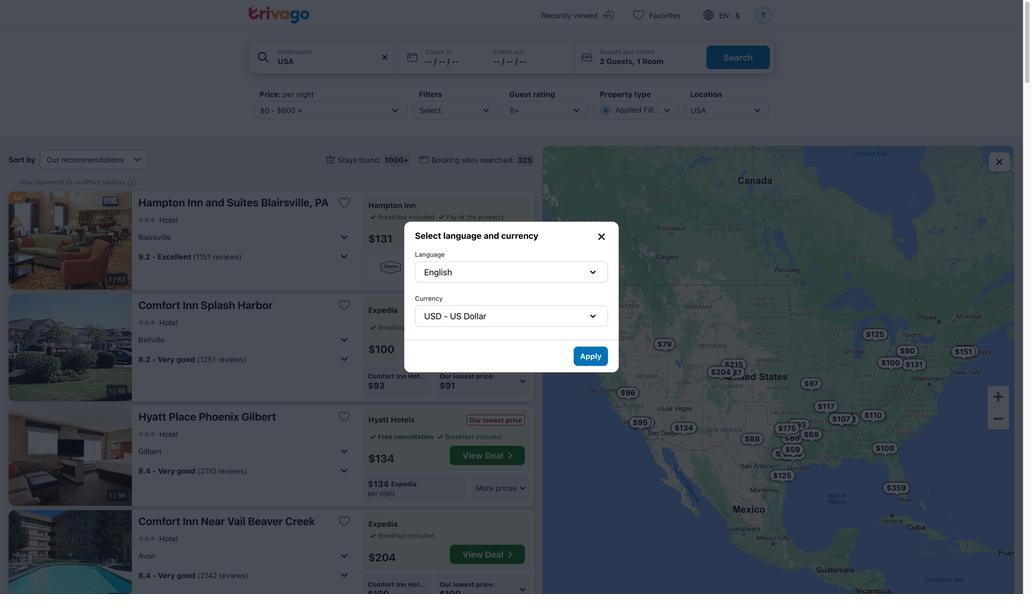 Task type: locate. For each thing, give the bounding box(es) containing it.
our inside our lowest price: $91
[[440, 373, 452, 380]]

1 horizontal spatial and
[[484, 231, 499, 241]]

view up our lowest price:
[[463, 550, 483, 560]]

$126 down $117 button
[[832, 414, 851, 423]]

hotel button down the place at the bottom
[[138, 430, 178, 439]]

1 vertical spatial price:
[[476, 581, 495, 588]]

view down the
[[463, 231, 483, 241]]

deal for $134
[[485, 451, 504, 461]]

$122 button
[[834, 414, 860, 426]]

1 horizontal spatial $125
[[866, 330, 885, 339]]

$126 button down $89 button
[[780, 448, 806, 460]]

rooms
[[636, 48, 655, 56]]

expedia down per night
[[369, 520, 398, 529]]

0 vertical spatial 8.4
[[138, 467, 151, 475]]

check left "out"
[[493, 48, 512, 56]]

view deal up our lowest price: 'button'
[[463, 550, 504, 560]]

check inside check out -- / -- / --
[[493, 48, 512, 56]]

1 vertical spatial $126 button
[[780, 448, 806, 460]]

in
[[446, 48, 452, 56]]

1 vertical spatial select
[[415, 231, 441, 241]]

1 horizontal spatial $93
[[792, 420, 807, 429]]

and inside button
[[206, 196, 225, 209]]

1
[[637, 57, 641, 66], [109, 276, 112, 283], [109, 387, 112, 395], [109, 492, 112, 499]]

very for comfort inn near vail beaver creek
[[158, 571, 175, 580]]

3 view deal from the top
[[463, 550, 504, 560]]

sites
[[462, 155, 478, 164]]

price:
[[260, 90, 281, 99]]

$125 up the $100 button
[[866, 330, 885, 339]]

out
[[514, 48, 524, 56]]

inn inside comfort inn hotels $93
[[396, 373, 407, 380]]

2 horizontal spatial and
[[623, 48, 634, 56]]

4 hotel button from the top
[[138, 534, 178, 544]]

hyatt up free in the left bottom of the page
[[369, 415, 389, 424]]

breakfast included down our lowest price
[[445, 433, 502, 441]]

hotel up blairsville
[[159, 216, 178, 224]]

hotel button for comfort inn near vail beaver creek
[[138, 534, 178, 544]]

hotel up '8.4 - very good (2142 reviews)'
[[159, 534, 178, 543]]

0 vertical spatial good
[[177, 355, 195, 364]]

0 vertical spatial price:
[[476, 373, 495, 380]]

$96
[[621, 388, 636, 397]]

hampton inn up better.
[[420, 256, 459, 264]]

2 vertical spatial view
[[463, 550, 483, 560]]

1 horizontal spatial $100
[[882, 358, 900, 367]]

avon button
[[138, 547, 351, 565]]

price: inside 'button'
[[476, 581, 495, 588]]

applied
[[616, 105, 642, 114]]

hotel button up blairsville
[[138, 215, 178, 225]]

2 view deal button from the top
[[450, 446, 525, 465]]

per up expedia breakfast included
[[368, 490, 378, 497]]

3 hotel from the top
[[159, 430, 178, 439]]

price: for our lowest price:
[[476, 581, 495, 588]]

our up "$91"
[[440, 373, 452, 380]]

0 vertical spatial gilbert
[[242, 410, 276, 423]]

en
[[720, 11, 729, 20]]

1 view deal from the top
[[463, 231, 504, 241]]

breakfast included down currency
[[378, 324, 435, 331]]

1 vertical spatial night
[[380, 490, 395, 497]]

check inside check in -- / -- / --
[[425, 48, 444, 56]]

$149
[[957, 347, 976, 356]]

view deal button down the property
[[450, 226, 525, 245]]

$59 button
[[782, 444, 804, 456]]

hotels inside button
[[408, 581, 429, 588]]

8.4 for comfort inn near vail beaver creek
[[138, 571, 151, 580]]

hampton inn
[[369, 201, 416, 210], [420, 256, 459, 264]]

1 vertical spatial $93
[[792, 420, 807, 429]]

hotels up the free cancellation button
[[391, 415, 415, 424]]

$126 for topmost $126 button
[[832, 414, 851, 423]]

hotels left our lowest price:
[[408, 581, 429, 588]]

1 vertical spatial $100
[[882, 358, 900, 367]]

1 horizontal spatial $126 button
[[829, 413, 855, 425]]

stays found: 1000+
[[338, 155, 409, 164]]

our left price
[[470, 417, 481, 424]]

vail
[[227, 515, 246, 528]]

currency
[[415, 295, 443, 302]]

1 horizontal spatial hampton inn
[[420, 256, 459, 264]]

0 horizontal spatial night
[[297, 90, 314, 99]]

$126 button down $117 button
[[829, 413, 855, 425]]

$134 up per night
[[368, 479, 389, 489]]

3 very from the top
[[158, 571, 175, 580]]

view up "more"
[[463, 451, 483, 461]]

view deal down pay at the property
[[463, 231, 504, 241]]

1 view deal button from the top
[[450, 226, 525, 245]]

harbor
[[238, 299, 273, 311]]

booking sites searched: 325
[[432, 155, 533, 164]]

and down the property
[[484, 231, 499, 241]]

bellville button
[[138, 331, 351, 348]]

3 view from the top
[[463, 550, 483, 560]]

1 left the 63
[[109, 276, 112, 283]]

2 vertical spatial lowest
[[453, 581, 475, 588]]

0 vertical spatial our
[[440, 373, 452, 380]]

t
[[761, 11, 766, 19]]

cancellation
[[394, 433, 434, 441]]

comfort inn splash harbor, (bellville, usa) image
[[9, 294, 132, 402]]

select
[[420, 106, 441, 115], [415, 231, 441, 241]]

lowest inside 'button'
[[453, 581, 475, 588]]

3 deal from the top
[[485, 550, 504, 560]]

comfort for comfort inn hotels
[[368, 581, 395, 588]]

0 horizontal spatial $100
[[369, 343, 395, 355]]

filters down "type"
[[644, 105, 665, 114]]

0 vertical spatial $131
[[369, 232, 393, 245]]

and left suites
[[206, 196, 225, 209]]

our right comfort inn hotels on the left bottom
[[440, 581, 452, 588]]

lowest inside our lowest price: $91
[[453, 373, 475, 380]]

avon
[[138, 552, 155, 560]]

expect down language
[[420, 271, 441, 278]]

0 horizontal spatial $126 button
[[780, 448, 806, 460]]

select up language
[[415, 231, 441, 241]]

hotels for comfort inn hotels $93
[[408, 373, 429, 380]]

our inside 'button'
[[440, 581, 452, 588]]

lowest for our lowest price:
[[453, 581, 475, 588]]

select for select
[[420, 106, 441, 115]]

2 vertical spatial deal
[[485, 550, 504, 560]]

$89 button
[[781, 432, 804, 444]]

comfort for comfort inn near vail beaver creek
[[138, 515, 180, 528]]

and up guests,
[[623, 48, 634, 56]]

select for select language and currency
[[415, 231, 441, 241]]

0 horizontal spatial gilbert
[[138, 447, 162, 456]]

deal down the property
[[485, 231, 504, 241]]

1 horizontal spatial $204
[[711, 368, 731, 376]]

$93 button
[[788, 419, 810, 431]]

0 vertical spatial and
[[623, 48, 634, 56]]

recently viewed button
[[529, 0, 624, 30]]

our
[[440, 373, 452, 380], [470, 417, 481, 424], [440, 581, 452, 588]]

gilbert up 8.4 - very good (2110 reviews)
[[138, 447, 162, 456]]

hampton inside button
[[138, 196, 185, 209]]

hotel down the place at the bottom
[[159, 430, 178, 439]]

0 vertical spatial per
[[283, 90, 295, 99]]

reviews) down bellville button
[[218, 355, 247, 364]]

included
[[409, 213, 435, 221], [409, 324, 435, 331], [476, 433, 502, 441], [409, 532, 435, 540]]

$134 right $112 button
[[675, 424, 694, 432]]

hotel
[[159, 216, 178, 224], [159, 318, 178, 327], [159, 430, 178, 439], [159, 534, 178, 543]]

0 horizontal spatial hampton
[[138, 196, 185, 209]]

1 hotel from the top
[[159, 216, 178, 224]]

1 8.4 from the top
[[138, 467, 151, 475]]

and
[[623, 48, 634, 56], [206, 196, 225, 209], [484, 231, 499, 241]]

2 check from the left
[[493, 48, 512, 56]]

0 vertical spatial $126
[[832, 414, 851, 423]]

lowest for our lowest price: $91
[[453, 373, 475, 380]]

$125 button up the $100 button
[[863, 329, 888, 340]]

2 view from the top
[[463, 451, 483, 461]]

comfort inn near vail beaver creek, (avon, usa) image
[[9, 510, 132, 594]]

how
[[19, 178, 33, 186]]

view deal button up "more"
[[450, 446, 525, 465]]

2 8.4 from the top
[[138, 571, 151, 580]]

2 hotel from the top
[[159, 318, 178, 327]]

hyatt for hyatt place phoenix gilbert
[[138, 410, 166, 423]]

$0 - $600 +
[[260, 106, 302, 115]]

0 vertical spatial view
[[463, 231, 483, 241]]

1 vertical spatial $126
[[784, 450, 802, 459]]

reviews)
[[213, 252, 242, 261], [218, 355, 247, 364], [218, 467, 247, 475], [219, 571, 248, 580]]

1 check from the left
[[425, 48, 444, 56]]

1 down rooms
[[637, 57, 641, 66]]

0 vertical spatial select
[[420, 106, 441, 115]]

$175 button
[[775, 423, 800, 435]]

$125
[[866, 330, 885, 339], [773, 471, 792, 480]]

0 vertical spatial view deal button
[[450, 226, 525, 245]]

0 vertical spatial $93
[[368, 381, 385, 391]]

/
[[434, 57, 437, 66], [448, 57, 450, 66], [502, 57, 505, 66], [515, 57, 518, 66], [114, 276, 116, 283], [114, 387, 115, 395], [114, 492, 116, 499]]

2 vertical spatial hotels
[[408, 581, 429, 588]]

1 vertical spatial view deal
[[463, 451, 504, 461]]

$100 up comfort inn hotels $93
[[369, 343, 395, 355]]

expedia down hampton inn image
[[369, 306, 398, 315]]

deal up more prices
[[485, 451, 504, 461]]

0 horizontal spatial expect
[[420, 271, 441, 278]]

2 expect from the left
[[464, 271, 485, 278]]

good left '(2142'
[[177, 571, 196, 580]]

very left '(2142'
[[158, 571, 175, 580]]

$0
[[260, 106, 269, 115]]

hyatt place phoenix gilbert, (gilbert, usa) image
[[9, 406, 132, 506]]

0 horizontal spatial $93
[[368, 381, 385, 391]]

9.2
[[138, 252, 150, 261]]

reviews) for splash
[[218, 355, 247, 364]]

0 vertical spatial $100
[[369, 343, 395, 355]]

good left (2110
[[177, 467, 196, 475]]

1 vertical spatial 8.4
[[138, 571, 151, 580]]

$126
[[832, 414, 851, 423], [784, 450, 802, 459]]

0 vertical spatial deal
[[485, 231, 504, 241]]

0 vertical spatial $204
[[711, 368, 731, 376]]

comfort inside comfort inn hotels $93
[[368, 373, 395, 380]]

reviews) down the avon button
[[219, 571, 248, 580]]

select up booking
[[420, 106, 441, 115]]

check in -- / -- / --
[[425, 48, 459, 66]]

0 vertical spatial hotels
[[408, 373, 429, 380]]

1 horizontal spatial $126
[[832, 414, 851, 423]]

1 horizontal spatial gilbert
[[242, 410, 276, 423]]

1 vertical spatial very
[[158, 467, 175, 475]]

0 vertical spatial hampton inn
[[369, 201, 416, 210]]

1 / 38
[[109, 492, 126, 499]]

very left (2110
[[158, 467, 175, 475]]

10% less than usual
[[453, 307, 522, 314]]

hampton inn down 1000+
[[369, 201, 416, 210]]

$204 button
[[708, 366, 735, 378]]

our for our lowest price: $91
[[440, 373, 452, 380]]

view deal up "more"
[[463, 451, 504, 461]]

$95
[[633, 418, 648, 427]]

$97 button
[[801, 378, 823, 390]]

2 vertical spatial and
[[484, 231, 499, 241]]

$126 button
[[829, 413, 855, 425], [780, 448, 806, 460]]

hotels for comfort inn hotels
[[408, 581, 429, 588]]

2
[[600, 57, 605, 66]]

more
[[476, 484, 494, 493]]

$134 down free in the left bottom of the page
[[369, 452, 394, 465]]

property type
[[600, 90, 651, 99]]

$600
[[277, 106, 296, 115]]

3 view deal button from the top
[[450, 545, 525, 564]]

hampton up blairsville
[[138, 196, 185, 209]]

3 good from the top
[[177, 571, 196, 580]]

2 good from the top
[[177, 467, 196, 475]]

46
[[117, 387, 126, 395]]

hyatt place phoenix gilbert
[[138, 410, 276, 423]]

check left in
[[425, 48, 444, 56]]

breakfast included up language
[[378, 213, 435, 221]]

deal up our lowest price: 'button'
[[485, 550, 504, 560]]

$131 for $131
[[369, 232, 393, 245]]

1 horizontal spatial check
[[493, 48, 512, 56]]

view deal button for $134
[[450, 446, 525, 465]]

2 deal from the top
[[485, 451, 504, 461]]

8.2 - very good (1251 reviews)
[[138, 355, 247, 364]]

usual
[[505, 307, 522, 314]]

$204
[[711, 368, 731, 376], [369, 551, 396, 564]]

1 left 46
[[109, 387, 112, 395]]

1 very from the top
[[158, 355, 175, 364]]

and for select language and currency
[[484, 231, 499, 241]]

1 vertical spatial deal
[[485, 451, 504, 461]]

reviews) down gilbert button
[[218, 467, 247, 475]]

deal for $204
[[485, 550, 504, 560]]

2 hotel button from the top
[[138, 318, 178, 327]]

$493
[[775, 450, 795, 458]]

1 vertical spatial lowest
[[483, 417, 504, 424]]

expect better. expect hilton.
[[420, 271, 507, 278]]

2 vertical spatial expedia
[[369, 520, 398, 529]]

1 for hyatt place phoenix gilbert
[[109, 492, 112, 499]]

$89 $108
[[785, 434, 895, 453]]

$100 inside button
[[882, 358, 900, 367]]

2 vertical spatial good
[[177, 571, 196, 580]]

$131 inside $131 $204
[[906, 360, 923, 369]]

$125 down $493 'button'
[[773, 471, 792, 480]]

0 horizontal spatial hyatt
[[138, 410, 166, 423]]

view deal for $134
[[463, 451, 504, 461]]

very for hyatt place phoenix gilbert
[[158, 467, 175, 475]]

comfort inn hotels button
[[364, 573, 431, 594]]

0 vertical spatial view deal
[[463, 231, 504, 241]]

sort
[[9, 155, 24, 164]]

$90
[[900, 347, 915, 355]]

excellent
[[158, 252, 191, 261]]

$134
[[675, 424, 694, 432], [369, 452, 394, 465], [368, 479, 389, 489]]

0 horizontal spatial and
[[206, 196, 225, 209]]

1 horizontal spatial expect
[[464, 271, 485, 278]]

2 very from the top
[[158, 467, 175, 475]]

$131 down $90 button
[[906, 360, 923, 369]]

our lowest price: button
[[436, 573, 530, 594]]

expect left hilton.
[[464, 271, 485, 278]]

$108
[[876, 444, 895, 453]]

found:
[[359, 155, 381, 164]]

1 vertical spatial $131
[[906, 360, 923, 369]]

good left (1251 on the left bottom of the page
[[177, 355, 195, 364]]

2 vertical spatial our
[[440, 581, 452, 588]]

$100 down $90 button
[[882, 358, 900, 367]]

0 vertical spatial filters
[[419, 90, 442, 99]]

1 vertical spatial our
[[470, 417, 481, 424]]

breakfast included
[[378, 213, 435, 221], [378, 324, 435, 331], [445, 433, 502, 441]]

night up expedia breakfast included
[[380, 490, 395, 497]]

hyatt inside hyatt place phoenix gilbert button
[[138, 410, 166, 423]]

$119 button
[[594, 315, 619, 327]]

1 deal from the top
[[485, 231, 504, 241]]

0 vertical spatial lowest
[[453, 373, 475, 380]]

night up +
[[297, 90, 314, 99]]

t button
[[753, 0, 775, 30]]

$90 button
[[897, 345, 919, 357]]

hotels left our lowest price: $91
[[408, 373, 429, 380]]

2 view deal from the top
[[463, 451, 504, 461]]

1 view from the top
[[463, 231, 483, 241]]

lowest for our lowest price
[[483, 417, 504, 424]]

very right the 8.2
[[158, 355, 175, 364]]

expedia up per night
[[391, 480, 417, 488]]

less
[[472, 307, 487, 314]]

1 vertical spatial and
[[206, 196, 225, 209]]

1 horizontal spatial hyatt
[[369, 415, 389, 424]]

3 hotel button from the top
[[138, 430, 178, 439]]

$93
[[368, 381, 385, 391], [792, 420, 807, 429]]

$88
[[745, 435, 760, 443]]

reviews) right (1151
[[213, 252, 242, 261]]

$151 button
[[951, 346, 976, 358]]

4 hotel from the top
[[159, 534, 178, 543]]

1 horizontal spatial $125 button
[[863, 329, 888, 340]]

1 for comfort inn splash harbor
[[109, 387, 112, 395]]

favorites
[[650, 11, 681, 20]]

hotel button up avon
[[138, 534, 178, 544]]

included inside expedia breakfast included
[[409, 532, 435, 540]]

2 price: from the top
[[476, 581, 495, 588]]

$493 button
[[772, 448, 799, 460]]

view deal button up our lowest price: 'button'
[[450, 545, 525, 564]]

0 vertical spatial very
[[158, 355, 175, 364]]

1 vertical spatial per
[[368, 490, 378, 497]]

expedia inside expedia breakfast included
[[369, 520, 398, 529]]

1 vertical spatial filters
[[644, 105, 665, 114]]

1 vertical spatial $125 button
[[770, 470, 796, 482]]

per up $600
[[283, 90, 295, 99]]

1 horizontal spatial filters
[[644, 105, 665, 114]]

1 vertical spatial expedia
[[391, 480, 417, 488]]

1 price: from the top
[[476, 373, 495, 380]]

0 horizontal spatial $126
[[784, 450, 802, 459]]

$125 button down $493 'button'
[[770, 470, 796, 482]]

price: inside our lowest price: $91
[[476, 373, 495, 380]]

hampton up better.
[[420, 256, 448, 264]]

comfort for comfort inn splash harbor
[[138, 299, 180, 311]]

breakfast included button down currency
[[369, 323, 435, 332]]

language
[[443, 231, 482, 241]]

1 left the 38
[[109, 492, 112, 499]]

$131 up hampton inn image
[[369, 232, 393, 245]]

2 vertical spatial view deal button
[[450, 545, 525, 564]]

$126 down $89 button
[[784, 450, 802, 459]]

prices
[[496, 484, 517, 493]]

1 vertical spatial view
[[463, 451, 483, 461]]

gilbert up gilbert button
[[242, 410, 276, 423]]

filters down check in -- / -- / --
[[419, 90, 442, 99]]

hotel up bellville
[[159, 318, 178, 327]]

1 vertical spatial $204
[[369, 551, 396, 564]]

hotel button up bellville
[[138, 318, 178, 327]]

2 vertical spatial very
[[158, 571, 175, 580]]

0 horizontal spatial $131
[[369, 232, 393, 245]]

$204 inside $131 $204
[[711, 368, 731, 376]]

0 vertical spatial $134
[[675, 424, 694, 432]]

1 horizontal spatial per
[[368, 490, 378, 497]]

hyatt left the place at the bottom
[[138, 410, 166, 423]]

hampton down 1000+
[[369, 201, 403, 210]]

1 good from the top
[[177, 355, 195, 364]]

payments
[[35, 178, 64, 186]]

hotels inside comfort inn hotels $93
[[408, 373, 429, 380]]

1 horizontal spatial $131
[[906, 360, 923, 369]]



Task type: vqa. For each thing, say whether or not it's contained in the screenshot.


Task type: describe. For each thing, give the bounding box(es) containing it.
$107 button
[[829, 413, 854, 425]]

pay at the property
[[446, 213, 505, 221]]

$117
[[818, 402, 835, 411]]

blairsville button
[[138, 229, 351, 246]]

ad
[[13, 194, 22, 201]]

search button
[[707, 46, 770, 69]]

0 vertical spatial breakfast included
[[378, 213, 435, 221]]

recently viewed
[[542, 11, 598, 20]]

comfort inn hotels $93
[[368, 373, 429, 391]]

$93 inside comfort inn hotels $93
[[368, 381, 385, 391]]

apply
[[580, 352, 602, 361]]

$100 button
[[878, 357, 904, 369]]

1 horizontal spatial hampton
[[369, 201, 403, 210]]

phoenix
[[199, 410, 239, 423]]

+
[[298, 106, 302, 115]]

ranking
[[102, 178, 125, 186]]

bellville
[[138, 335, 165, 344]]

breakfast included button down our lowest price
[[436, 432, 502, 442]]

1 for hampton inn and suites blairsville, pa
[[109, 276, 112, 283]]

check for check out -- / -- / --
[[493, 48, 512, 56]]

$89
[[785, 434, 800, 442]]

us
[[74, 178, 81, 186]]

guests
[[600, 48, 621, 56]]

view for $204
[[463, 550, 483, 560]]

our for our lowest price:
[[440, 581, 452, 588]]

$131 for $131 $204
[[906, 360, 923, 369]]

viewed
[[574, 11, 598, 20]]

63
[[117, 276, 126, 283]]

very for comfort inn splash harbor
[[158, 355, 175, 364]]

2 horizontal spatial hampton
[[420, 256, 448, 264]]

$359 button
[[883, 482, 910, 494]]

8.4 for hyatt place phoenix gilbert
[[138, 467, 151, 475]]

searched:
[[480, 155, 514, 164]]

en · $
[[720, 11, 740, 20]]

$110
[[865, 411, 882, 420]]

$149 button
[[953, 345, 980, 357]]

0 horizontal spatial per
[[283, 90, 295, 99]]

our for our lowest price
[[470, 417, 481, 424]]

breakfast included button up language
[[369, 212, 435, 222]]

property
[[600, 90, 633, 99]]

0 horizontal spatial $204
[[369, 551, 396, 564]]

view for $134
[[463, 451, 483, 461]]

near
[[201, 515, 225, 528]]

beaver
[[248, 515, 283, 528]]

expedia breakfast included
[[369, 520, 435, 540]]

$59
[[786, 445, 801, 454]]

1 vertical spatial breakfast included
[[378, 324, 435, 331]]

view deal button for $131
[[450, 226, 525, 245]]

1 horizontal spatial night
[[380, 490, 395, 497]]

than
[[489, 307, 503, 314]]

$69
[[804, 430, 819, 439]]

breakfast included button down per night
[[369, 531, 435, 541]]

hotel for comfort inn splash harbor
[[159, 318, 178, 327]]

favorites link
[[624, 0, 694, 30]]

ad button
[[9, 192, 26, 204]]

·
[[731, 11, 734, 20]]

$93 inside button
[[792, 420, 807, 429]]

pay at the property button
[[437, 212, 505, 222]]

view deal for $131
[[463, 231, 504, 241]]

325
[[518, 155, 533, 164]]

1 vertical spatial $134
[[369, 452, 394, 465]]

1 vertical spatial hampton inn
[[420, 256, 459, 264]]

0 horizontal spatial hampton inn
[[369, 201, 416, 210]]

$69 button
[[800, 429, 823, 441]]

$112 button
[[630, 417, 655, 429]]

(1151
[[193, 252, 211, 261]]

hyatt hotels
[[369, 415, 415, 424]]

$717
[[596, 262, 614, 271]]

hotel button for hyatt place phoenix gilbert
[[138, 430, 178, 439]]

and for hampton inn and suites blairsville, pa
[[206, 196, 225, 209]]

blairsville
[[138, 233, 171, 242]]

1 vertical spatial hotels
[[391, 415, 415, 424]]

$134 inside "button"
[[675, 424, 694, 432]]

breakfast inside expedia breakfast included
[[378, 532, 407, 540]]

en · $ button
[[694, 0, 753, 30]]

$359
[[887, 484, 907, 492]]

language
[[415, 251, 445, 258]]

hotel for comfort inn near vail beaver creek
[[159, 534, 178, 543]]

0 horizontal spatial $125 button
[[770, 470, 796, 482]]

0 horizontal spatial filters
[[419, 90, 442, 99]]

$131 $204
[[711, 360, 923, 376]]

hotel for hyatt place phoenix gilbert
[[159, 430, 178, 439]]

trivago logo image
[[249, 6, 310, 24]]

good for phoenix
[[177, 467, 196, 475]]

blairsville,
[[261, 196, 313, 209]]

1000+
[[385, 155, 409, 164]]

0 vertical spatial $125 button
[[863, 329, 888, 340]]

0 horizontal spatial $125
[[773, 471, 792, 480]]

$151
[[955, 347, 973, 356]]

2 vertical spatial breakfast included
[[445, 433, 502, 441]]

and inside guests and rooms 2 guests, 1 room
[[623, 48, 634, 56]]

$134 button
[[671, 422, 697, 434]]

place
[[169, 410, 196, 423]]

more prices button
[[472, 474, 530, 502]]

$126 for bottommost $126 button
[[784, 450, 802, 459]]

$122
[[838, 415, 856, 424]]

hyatt for hyatt hotels
[[369, 415, 389, 424]]

1 / 46
[[109, 387, 126, 395]]

apply button
[[574, 347, 608, 366]]

view deal for $204
[[463, 550, 504, 560]]

hotel button for comfort inn splash harbor
[[138, 318, 178, 327]]

0 vertical spatial $126 button
[[829, 413, 855, 425]]

reviews) for near
[[219, 571, 248, 580]]

2 vertical spatial $134
[[368, 479, 389, 489]]

hampton inn and suites blairsville, pa, (blairsville, usa) image
[[9, 192, 132, 290]]

reviews) for phoenix
[[218, 467, 247, 475]]

view deal button for $204
[[450, 545, 525, 564]]

search
[[724, 52, 753, 62]]

deal for $131
[[485, 231, 504, 241]]

0 vertical spatial expedia
[[369, 306, 398, 315]]

$119
[[597, 316, 615, 325]]

price
[[506, 417, 522, 424]]

good for splash
[[177, 355, 195, 364]]

comfort inn hotels
[[368, 581, 429, 588]]

$112
[[634, 419, 651, 427]]

suites
[[227, 196, 259, 209]]

good for near
[[177, 571, 196, 580]]

0 vertical spatial $125
[[866, 330, 885, 339]]

4
[[604, 106, 608, 114]]

1 expect from the left
[[420, 271, 441, 278]]

map region
[[543, 146, 1015, 594]]

view for $131
[[463, 231, 483, 241]]

more prices
[[476, 484, 517, 493]]

0 vertical spatial night
[[297, 90, 314, 99]]

comfort for comfort inn hotels $93
[[368, 373, 395, 380]]

hampton inn image
[[369, 260, 414, 275]]

1 hotel button from the top
[[138, 215, 178, 225]]

property
[[478, 213, 505, 221]]

$187
[[724, 368, 742, 377]]

10%
[[453, 307, 467, 314]]

type
[[634, 90, 651, 99]]

comfort inn splash harbor
[[138, 299, 273, 311]]

$95 button
[[629, 417, 652, 429]]

1 inside guests and rooms 2 guests, 1 room
[[637, 57, 641, 66]]

$88 button
[[741, 433, 764, 445]]

affect
[[83, 178, 100, 186]]

how payments to us affect ranking
[[19, 178, 125, 186]]

$117 button
[[814, 401, 839, 413]]

price: for our lowest price: $91
[[476, 373, 495, 380]]

8.4 - very good (2142 reviews)
[[138, 571, 248, 580]]

how payments to us affect ranking button
[[19, 178, 139, 189]]

check for check in -- / -- / --
[[425, 48, 444, 56]]

currency
[[501, 231, 539, 241]]

rating
[[533, 90, 555, 99]]

free
[[378, 433, 392, 441]]

1 vertical spatial gilbert
[[138, 447, 162, 456]]



